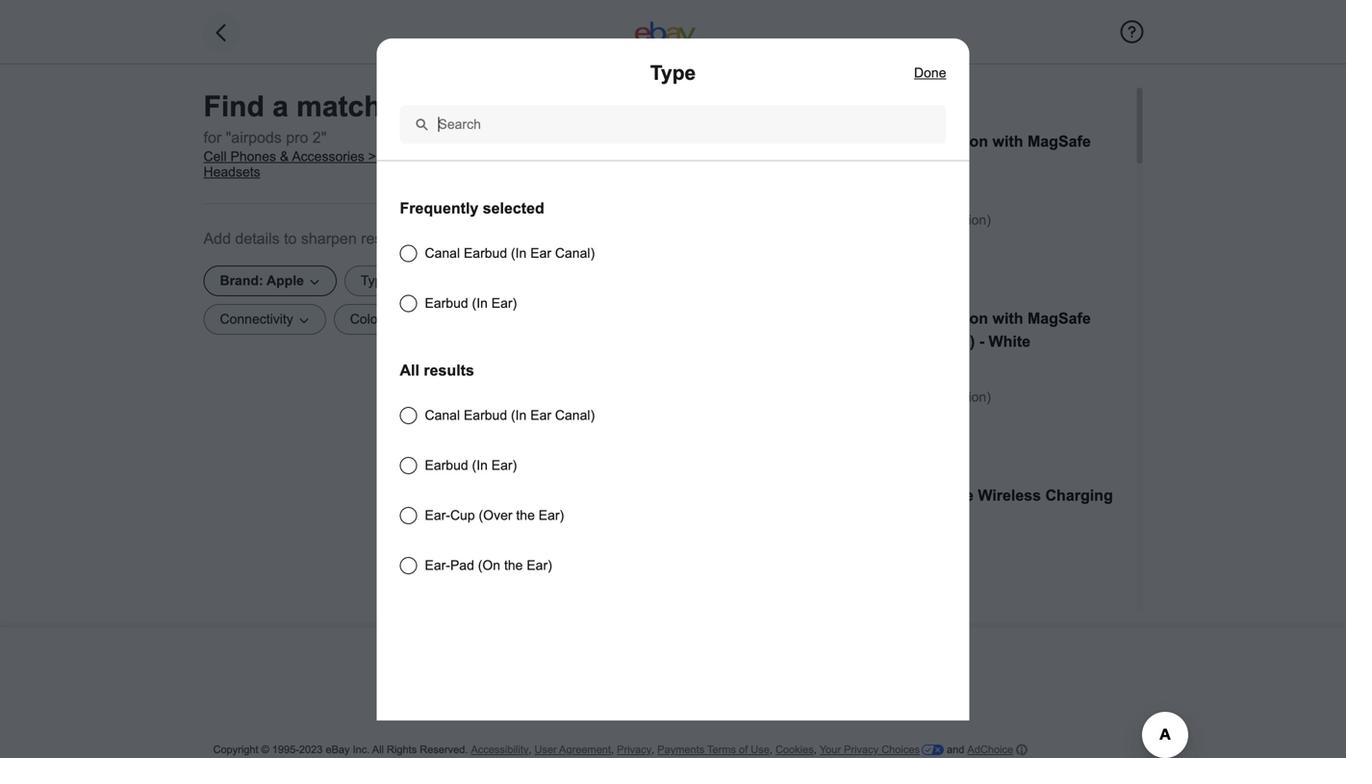 Task type: describe. For each thing, give the bounding box(es) containing it.
accessibility link
[[471, 744, 529, 757]]

agreement
[[560, 744, 611, 756]]

(2nd for (usb‑c)
[[893, 390, 920, 405]]

choices
[[882, 744, 920, 756]]

- inside apple airpods pro 2nd generation with magsafe wireless charging case (usb‑c) - white
[[980, 333, 985, 350]]

(2nd for -
[[893, 213, 920, 228]]

find
[[204, 90, 265, 123]]

payments terms of use link
[[658, 744, 770, 757]]

apple airpods pro with magsafe wireless charging case - white
[[736, 487, 1114, 528]]

rights
[[387, 744, 417, 756]]

canal) for frequently selected
[[555, 246, 595, 261]]

1 privacy from the left
[[617, 744, 652, 756]]

cup
[[451, 508, 475, 523]]

payments
[[658, 744, 705, 756]]

privacy link
[[617, 744, 652, 757]]

1 cell from the left
[[204, 149, 227, 164]]

details
[[235, 230, 280, 247]]

use
[[751, 744, 770, 756]]

(on
[[478, 558, 501, 573]]

ear) right "(on"
[[527, 558, 552, 573]]

and
[[947, 744, 965, 756]]

pro for apple airpods pro 2nd generation with magsafe wireless charging case - white
[[846, 133, 872, 150]]

earbud down frequently selected
[[464, 246, 507, 261]]

pro
[[286, 129, 308, 146]]

white inside apple airpods pro 2nd generation with magsafe wireless charging case (usb‑c) - white
[[989, 333, 1031, 350]]

find a match for "airpods pro 2" cell phones & accessories > cell phone accessories > headsets
[[204, 90, 533, 180]]

user agreement link
[[535, 744, 611, 757]]

ear-pad (on the ear)
[[425, 558, 552, 573]]

ear for frequently selected
[[531, 246, 552, 261]]

canal for frequently
[[425, 246, 460, 261]]

charging inside apple airpods pro with magsafe wireless charging case - white
[[1046, 487, 1114, 504]]

wireless for apple airpods pro 2nd generation with magsafe wireless charging case (usb‑c) - white
[[736, 333, 799, 350]]

case inside apple airpods pro with magsafe wireless charging case - white
[[736, 510, 773, 528]]

add
[[204, 230, 231, 247]]

wireless for apple airpods pro 2nd generation with magsafe wireless charging case - white
[[736, 156, 799, 173]]

airpods for apple airpods pro with magsafe wireless charging case - white
[[783, 487, 842, 504]]

phones
[[231, 149, 276, 164]]

terms
[[708, 744, 736, 756]]

ebay
[[326, 744, 350, 756]]

ear) down selected
[[492, 296, 517, 311]]

wireless inside apple airpods pro with magsafe wireless charging case - white
[[979, 487, 1042, 504]]

ear) right (over
[[539, 508, 564, 523]]

your
[[820, 744, 841, 756]]

2 accessories from the left
[[449, 149, 522, 164]]

frequently selected
[[400, 200, 545, 217]]

&
[[280, 149, 289, 164]]

case for (usb‑c)
[[875, 333, 912, 350]]

reserved.
[[420, 744, 468, 756]]

with inside apple airpods pro with magsafe wireless charging case - white
[[876, 487, 907, 504]]

to
[[284, 230, 297, 247]]

with for -
[[993, 310, 1024, 327]]

airpods for apple airpods pro 2nd generation with magsafe wireless charging case (usb‑c) - white
[[783, 310, 842, 327]]

accessibility
[[471, 744, 529, 756]]

magsafe for apple airpods pro 2nd generation with magsafe wireless charging case (usb‑c) - white
[[1028, 310, 1091, 327]]

3 , from the left
[[652, 744, 655, 756]]

apple for apple airpods pro with magsafe wireless charging case - white
[[736, 487, 779, 504]]

user
[[535, 744, 557, 756]]

earbud up cup
[[425, 458, 469, 473]]

ear) up (over
[[492, 458, 517, 473]]

canal) for all results
[[555, 408, 595, 423]]

1 > from the left
[[368, 149, 376, 164]]

apple airpods pro with magsafe wireless charging case - white button
[[567, 484, 1128, 638]]

of
[[739, 744, 748, 756]]

case for -
[[875, 156, 912, 173]]

ear-cup (over the ear)
[[425, 508, 564, 523]]

copyright
[[213, 744, 259, 756]]

apple for apple airpods pro 2nd generation with magsafe wireless charging case (usb‑c) - white
[[736, 310, 779, 327]]

2 cell from the left
[[380, 149, 403, 164]]

earbud (in ear) for results
[[425, 458, 517, 473]]

ear- for pad
[[425, 558, 451, 573]]

2 > from the left
[[525, 149, 533, 164]]

generation for -
[[907, 310, 989, 327]]

2nd for -
[[876, 133, 903, 150]]

airpods for apple airpods pro 2nd generation with magsafe wireless charging case - white
[[783, 133, 842, 150]]

pro for apple airpods pro with magsafe wireless charging case - white
[[846, 487, 872, 504]]

canal earbud (in ear canal) for selected
[[425, 246, 595, 261]]

with for white
[[993, 133, 1024, 150]]

adchoice link
[[968, 743, 1028, 758]]

cookies
[[776, 744, 814, 756]]

4 , from the left
[[770, 744, 773, 756]]



Task type: locate. For each thing, give the bounding box(es) containing it.
accessories down 2"
[[292, 149, 365, 164]]

canal
[[425, 246, 460, 261], [425, 408, 460, 423]]

wireless
[[736, 156, 799, 173], [736, 333, 799, 350], [979, 487, 1042, 504]]

1 vertical spatial charging
[[804, 333, 871, 350]]

0 horizontal spatial >
[[368, 149, 376, 164]]

the right (over
[[516, 508, 535, 523]]

charging for -
[[804, 156, 871, 173]]

magsafe inside apple airpods pro 2nd generation with magsafe wireless charging case - white
[[1028, 133, 1091, 150]]

2023
[[299, 744, 323, 756]]

2 privacy from the left
[[844, 744, 879, 756]]

model: for apple airpods pro 2nd generation with magsafe wireless charging case (usb‑c) - white
[[736, 390, 776, 405]]

2 ear- from the top
[[425, 558, 451, 573]]

>
[[368, 149, 376, 164], [525, 149, 533, 164]]

1 model: apple airpods pro (2nd generation) from the top
[[736, 213, 992, 228]]

generation) for -
[[923, 390, 992, 405]]

1 vertical spatial canal)
[[555, 408, 595, 423]]

2 , from the left
[[611, 744, 614, 756]]

generation)
[[923, 213, 992, 228], [923, 390, 992, 405]]

1 vertical spatial model:
[[736, 390, 776, 405]]

2 canal) from the top
[[555, 408, 595, 423]]

earbud (in ear) for selected
[[425, 296, 517, 311]]

white
[[926, 156, 968, 173], [989, 333, 1031, 350], [787, 510, 828, 528]]

results inside type dialog
[[424, 362, 474, 379]]

cell phones & accessories > cell phone accessories > headsets button
[[204, 149, 536, 180]]

1 ear from the top
[[531, 246, 552, 261]]

2 (2nd from the top
[[893, 390, 920, 405]]

airpods inside apple airpods pro 2nd generation with magsafe wireless charging case - white
[[783, 133, 842, 150]]

magsafe inside apple airpods pro 2nd generation with magsafe wireless charging case (usb‑c) - white
[[1028, 310, 1091, 327]]

cell
[[204, 149, 227, 164], [380, 149, 403, 164]]

0 vertical spatial generation)
[[923, 213, 992, 228]]

cookies link
[[776, 744, 814, 757]]

1 vertical spatial model: apple airpods pro (2nd generation)
[[736, 390, 992, 405]]

1 ear- from the top
[[425, 508, 451, 523]]

case inside apple airpods pro 2nd generation with magsafe wireless charging case (usb‑c) - white
[[875, 333, 912, 350]]

copyright © 1995-2023 ebay inc. all rights reserved. accessibility , user agreement , privacy , payments terms of use , cookies , your privacy choices
[[213, 744, 920, 756]]

done
[[915, 65, 947, 80]]

apple airpods pro 2nd generation with magsafe wireless charging case - white
[[736, 133, 1091, 173]]

2 generation from the top
[[907, 310, 989, 327]]

generation for white
[[907, 133, 989, 150]]

airpods inside apple airpods pro with magsafe wireless charging case - white
[[783, 487, 842, 504]]

0 vertical spatial canal earbud (in ear canal)
[[425, 246, 595, 261]]

1 earbud (in ear) from the top
[[425, 296, 517, 311]]

0 horizontal spatial all
[[372, 744, 384, 756]]

1 vertical spatial canal earbud (in ear canal)
[[425, 408, 595, 423]]

1 canal earbud (in ear canal) from the top
[[425, 246, 595, 261]]

and adchoice
[[944, 744, 1014, 756]]

pro for apple airpods pro 2nd generation with magsafe wireless charging case (usb‑c) - white
[[846, 310, 872, 327]]

charging inside apple airpods pro 2nd generation with magsafe wireless charging case (usb‑c) - white
[[804, 333, 871, 350]]

type dialog
[[0, 0, 1347, 759]]

, left payments on the bottom of page
[[652, 744, 655, 756]]

2 model: from the top
[[736, 390, 776, 405]]

with inside apple airpods pro 2nd generation with magsafe wireless charging case - white
[[993, 133, 1024, 150]]

1 vertical spatial canal
[[425, 408, 460, 423]]

inc.
[[353, 744, 370, 756]]

match
[[297, 90, 382, 123]]

magsafe
[[1028, 133, 1091, 150], [1028, 310, 1091, 327], [911, 487, 974, 504]]

1 vertical spatial (2nd
[[893, 390, 920, 405]]

sharpen
[[301, 230, 357, 247]]

- inside apple airpods pro 2nd generation with magsafe wireless charging case - white
[[917, 156, 922, 173]]

1 generation) from the top
[[923, 213, 992, 228]]

0 horizontal spatial results
[[361, 230, 407, 247]]

all down the add details group
[[400, 362, 420, 379]]

1 horizontal spatial cell
[[380, 149, 403, 164]]

Search text field
[[400, 105, 947, 144]]

- inside apple airpods pro with magsafe wireless charging case - white
[[777, 510, 782, 528]]

all
[[400, 362, 420, 379], [372, 744, 384, 756]]

apple
[[736, 133, 779, 150], [779, 213, 814, 228], [736, 310, 779, 327], [779, 390, 814, 405], [736, 487, 779, 504]]

privacy right your at the bottom right
[[844, 744, 879, 756]]

2nd
[[876, 133, 903, 150], [876, 310, 903, 327]]

2 vertical spatial case
[[736, 510, 773, 528]]

headsets
[[204, 165, 261, 180]]

canal earbud (in ear canal) down selected
[[425, 246, 595, 261]]

, left privacy link
[[611, 744, 614, 756]]

1 vertical spatial -
[[980, 333, 985, 350]]

1 horizontal spatial accessories
[[449, 149, 522, 164]]

airpods inside apple airpods pro 2nd generation with magsafe wireless charging case (usb‑c) - white
[[783, 310, 842, 327]]

2nd inside apple airpods pro 2nd generation with magsafe wireless charging case - white
[[876, 133, 903, 150]]

model: apple airpods pro (2nd generation)
[[736, 213, 992, 228], [736, 390, 992, 405]]

wireless inside apple airpods pro 2nd generation with magsafe wireless charging case (usb‑c) - white
[[736, 333, 799, 350]]

generation
[[907, 133, 989, 150], [907, 310, 989, 327]]

1 horizontal spatial all
[[400, 362, 420, 379]]

cell left phone
[[380, 149, 403, 164]]

0 vertical spatial results
[[361, 230, 407, 247]]

with inside apple airpods pro 2nd generation with magsafe wireless charging case (usb‑c) - white
[[993, 310, 1024, 327]]

1 vertical spatial ear
[[531, 408, 552, 423]]

canal for all
[[425, 408, 460, 423]]

2 vertical spatial with
[[876, 487, 907, 504]]

the for (on
[[504, 558, 523, 573]]

2 2nd from the top
[[876, 310, 903, 327]]

1 (2nd from the top
[[893, 213, 920, 228]]

pro inside apple airpods pro 2nd generation with magsafe wireless charging case - white
[[846, 133, 872, 150]]

1 accessories from the left
[[292, 149, 365, 164]]

ear
[[531, 246, 552, 261], [531, 408, 552, 423]]

1 generation from the top
[[907, 133, 989, 150]]

ear- up pad
[[425, 508, 451, 523]]

, left user
[[529, 744, 532, 756]]

5 , from the left
[[814, 744, 817, 756]]

0 horizontal spatial -
[[777, 510, 782, 528]]

generation) for white
[[923, 213, 992, 228]]

1 horizontal spatial privacy
[[844, 744, 879, 756]]

wireless inside apple airpods pro 2nd generation with magsafe wireless charging case - white
[[736, 156, 799, 173]]

pad
[[451, 558, 474, 573]]

for
[[204, 129, 222, 146]]

charging for (usb‑c)
[[804, 333, 871, 350]]

0 vertical spatial case
[[875, 156, 912, 173]]

2 generation) from the top
[[923, 390, 992, 405]]

charging
[[804, 156, 871, 173], [804, 333, 871, 350], [1046, 487, 1114, 504]]

0 horizontal spatial cell
[[204, 149, 227, 164]]

menu inside type dialog
[[400, 192, 947, 578]]

canal earbud (in ear canal) down all results
[[425, 408, 595, 423]]

ear- left "(on"
[[425, 558, 451, 573]]

1 canal from the top
[[425, 246, 460, 261]]

2nd for (usb‑c)
[[876, 310, 903, 327]]

1 vertical spatial white
[[989, 333, 1031, 350]]

0 vertical spatial wireless
[[736, 156, 799, 173]]

the for (over
[[516, 508, 535, 523]]

pro inside apple airpods pro with magsafe wireless charging case - white
[[846, 487, 872, 504]]

2 canal from the top
[[425, 408, 460, 423]]

your privacy choices link
[[820, 744, 944, 757]]

model:
[[736, 213, 776, 228], [736, 390, 776, 405]]

accessories
[[292, 149, 365, 164], [449, 149, 522, 164]]

2 vertical spatial white
[[787, 510, 828, 528]]

0 vertical spatial all
[[400, 362, 420, 379]]

, left your at the bottom right
[[814, 744, 817, 756]]

0 vertical spatial earbud (in ear)
[[425, 296, 517, 311]]

apple for apple airpods pro 2nd generation with magsafe wireless charging case - white
[[736, 133, 779, 150]]

2 horizontal spatial white
[[989, 333, 1031, 350]]

1 , from the left
[[529, 744, 532, 756]]

> left phone
[[368, 149, 376, 164]]

add details to sharpen results
[[204, 230, 407, 247]]

with
[[993, 133, 1024, 150], [993, 310, 1024, 327], [876, 487, 907, 504]]

2 model: apple airpods pro (2nd generation) from the top
[[736, 390, 992, 405]]

0 vertical spatial white
[[926, 156, 968, 173]]

all results
[[400, 362, 474, 379]]

results
[[361, 230, 407, 247], [424, 362, 474, 379]]

0 vertical spatial with
[[993, 133, 1024, 150]]

0 vertical spatial magsafe
[[1028, 133, 1091, 150]]

(2nd down apple airpods pro 2nd generation with magsafe wireless charging case (usb‑c) - white
[[893, 390, 920, 405]]

1 horizontal spatial -
[[917, 156, 922, 173]]

1 canal) from the top
[[555, 246, 595, 261]]

0 vertical spatial canal)
[[555, 246, 595, 261]]

privacy left payments on the bottom of page
[[617, 744, 652, 756]]

case inside apple airpods pro 2nd generation with magsafe wireless charging case - white
[[875, 156, 912, 173]]

generation) down (usb‑c) at top right
[[923, 390, 992, 405]]

type
[[651, 62, 696, 84]]

(2nd down apple airpods pro 2nd generation with magsafe wireless charging case - white
[[893, 213, 920, 228]]

0 vertical spatial ear-
[[425, 508, 451, 523]]

earbud down all results
[[464, 408, 507, 423]]

earbud (in ear) up cup
[[425, 458, 517, 473]]

1 vertical spatial wireless
[[736, 333, 799, 350]]

selected
[[483, 200, 545, 217]]

-
[[917, 156, 922, 173], [980, 333, 985, 350], [777, 510, 782, 528]]

pro inside apple airpods pro 2nd generation with magsafe wireless charging case (usb‑c) - white
[[846, 310, 872, 327]]

1 vertical spatial with
[[993, 310, 1024, 327]]

ear for all results
[[531, 408, 552, 423]]

(in
[[511, 246, 527, 261], [472, 296, 488, 311], [511, 408, 527, 423], [472, 458, 488, 473]]

1 vertical spatial all
[[372, 744, 384, 756]]

1 vertical spatial generation)
[[923, 390, 992, 405]]

adchoice
[[968, 744, 1014, 756]]

0 vertical spatial model: apple airpods pro (2nd generation)
[[736, 213, 992, 228]]

1 vertical spatial case
[[875, 333, 912, 350]]

0 vertical spatial generation
[[907, 133, 989, 150]]

> up selected
[[525, 149, 533, 164]]

model: apple airpods pro (2nd generation) down apple airpods pro 2nd generation with magsafe wireless charging case (usb‑c) - white
[[736, 390, 992, 405]]

airpods
[[783, 133, 842, 150], [817, 213, 864, 228], [783, 310, 842, 327], [817, 390, 864, 405], [783, 487, 842, 504]]

case
[[875, 156, 912, 173], [875, 333, 912, 350], [736, 510, 773, 528]]

©
[[262, 744, 269, 756]]

model: apple airpods pro (2nd generation) for -
[[736, 213, 992, 228]]

canal earbud (in ear canal) for results
[[425, 408, 595, 423]]

0 vertical spatial 2nd
[[876, 133, 903, 150]]

cell down for
[[204, 149, 227, 164]]

ear-
[[425, 508, 451, 523], [425, 558, 451, 573]]

menu containing frequently selected
[[400, 192, 947, 578]]

1 2nd from the top
[[876, 133, 903, 150]]

generation inside apple airpods pro 2nd generation with magsafe wireless charging case (usb‑c) - white
[[907, 310, 989, 327]]

1 vertical spatial results
[[424, 362, 474, 379]]

model: apple airpods pro (2nd generation) for (usb‑c)
[[736, 390, 992, 405]]

phone
[[407, 149, 446, 164]]

earbud
[[464, 246, 507, 261], [425, 296, 469, 311], [464, 408, 507, 423], [425, 458, 469, 473]]

white inside apple airpods pro with magsafe wireless charging case - white
[[787, 510, 828, 528]]

0 vertical spatial charging
[[804, 156, 871, 173]]

apple inside apple airpods pro with magsafe wireless charging case - white
[[736, 487, 779, 504]]

white inside apple airpods pro 2nd generation with magsafe wireless charging case - white
[[926, 156, 968, 173]]

"airpods
[[226, 129, 282, 146]]

2nd inside apple airpods pro 2nd generation with magsafe wireless charging case (usb‑c) - white
[[876, 310, 903, 327]]

(usb‑c)
[[917, 333, 976, 350]]

(over
[[479, 508, 513, 523]]

generation up (usb‑c) at top right
[[907, 310, 989, 327]]

earbud (in ear) up all results
[[425, 296, 517, 311]]

pro
[[846, 133, 872, 150], [868, 213, 889, 228], [846, 310, 872, 327], [868, 390, 889, 405], [846, 487, 872, 504]]

ear- for cup
[[425, 508, 451, 523]]

2 vertical spatial wireless
[[979, 487, 1042, 504]]

generation inside apple airpods pro 2nd generation with magsafe wireless charging case - white
[[907, 133, 989, 150]]

generation) down apple airpods pro 2nd generation with magsafe wireless charging case - white
[[923, 213, 992, 228]]

apple inside apple airpods pro 2nd generation with magsafe wireless charging case (usb‑c) - white
[[736, 310, 779, 327]]

add details group
[[204, 266, 536, 343]]

0 horizontal spatial accessories
[[292, 149, 365, 164]]

canal down 'frequently'
[[425, 246, 460, 261]]

magsafe for apple airpods pro 2nd generation with magsafe wireless charging case - white
[[1028, 133, 1091, 150]]

model: for apple airpods pro 2nd generation with magsafe wireless charging case - white
[[736, 213, 776, 228]]

1 vertical spatial earbud (in ear)
[[425, 458, 517, 473]]

generation down done button
[[907, 133, 989, 150]]

2 ear from the top
[[531, 408, 552, 423]]

accessories up frequently selected
[[449, 149, 522, 164]]

2"
[[313, 129, 327, 146]]

all right inc.
[[372, 744, 384, 756]]

0 vertical spatial model:
[[736, 213, 776, 228]]

model: apple airpods pro (2nd generation) down apple airpods pro 2nd generation with magsafe wireless charging case - white
[[736, 213, 992, 228]]

1 model: from the top
[[736, 213, 776, 228]]

apple airpods pro 2nd generation with magsafe wireless charging case (usb‑c) - white
[[736, 310, 1091, 350]]

0 vertical spatial the
[[516, 508, 535, 523]]

0 vertical spatial (2nd
[[893, 213, 920, 228]]

earbud up all results
[[425, 296, 469, 311]]

2 earbud (in ear) from the top
[[425, 458, 517, 473]]

0 horizontal spatial privacy
[[617, 744, 652, 756]]

all inside menu
[[400, 362, 420, 379]]

earbud (in ear)
[[425, 296, 517, 311], [425, 458, 517, 473]]

1 vertical spatial ear-
[[425, 558, 451, 573]]

2 horizontal spatial -
[[980, 333, 985, 350]]

done button
[[915, 62, 947, 85]]

apple inside apple airpods pro 2nd generation with magsafe wireless charging case - white
[[736, 133, 779, 150]]

1 vertical spatial the
[[504, 558, 523, 573]]

canal earbud (in ear canal)
[[425, 246, 595, 261], [425, 408, 595, 423]]

privacy
[[617, 744, 652, 756], [844, 744, 879, 756]]

a
[[273, 90, 289, 123]]

frequently
[[400, 200, 479, 217]]

1 horizontal spatial results
[[424, 362, 474, 379]]

0 vertical spatial canal
[[425, 246, 460, 261]]

1 vertical spatial generation
[[907, 310, 989, 327]]

(2nd
[[893, 213, 920, 228], [893, 390, 920, 405]]

0 vertical spatial -
[[917, 156, 922, 173]]

ear)
[[492, 296, 517, 311], [492, 458, 517, 473], [539, 508, 564, 523], [527, 558, 552, 573]]

canal down all results
[[425, 408, 460, 423]]

2 vertical spatial -
[[777, 510, 782, 528]]

0 vertical spatial ear
[[531, 246, 552, 261]]

menu
[[400, 192, 947, 578]]

0 horizontal spatial white
[[787, 510, 828, 528]]

charging inside apple airpods pro 2nd generation with magsafe wireless charging case - white
[[804, 156, 871, 173]]

2 canal earbud (in ear canal) from the top
[[425, 408, 595, 423]]

the right "(on"
[[504, 558, 523, 573]]

1 vertical spatial 2nd
[[876, 310, 903, 327]]

magsafe inside apple airpods pro with magsafe wireless charging case - white
[[911, 487, 974, 504]]

canal)
[[555, 246, 595, 261], [555, 408, 595, 423]]

1 horizontal spatial >
[[525, 149, 533, 164]]

the
[[516, 508, 535, 523], [504, 558, 523, 573]]

2 vertical spatial charging
[[1046, 487, 1114, 504]]

,
[[529, 744, 532, 756], [611, 744, 614, 756], [652, 744, 655, 756], [770, 744, 773, 756], [814, 744, 817, 756]]

, left cookies
[[770, 744, 773, 756]]

1995-
[[272, 744, 299, 756]]

1 horizontal spatial white
[[926, 156, 968, 173]]

1 vertical spatial magsafe
[[1028, 310, 1091, 327]]

2 vertical spatial magsafe
[[911, 487, 974, 504]]



Task type: vqa. For each thing, say whether or not it's contained in the screenshot.
>
yes



